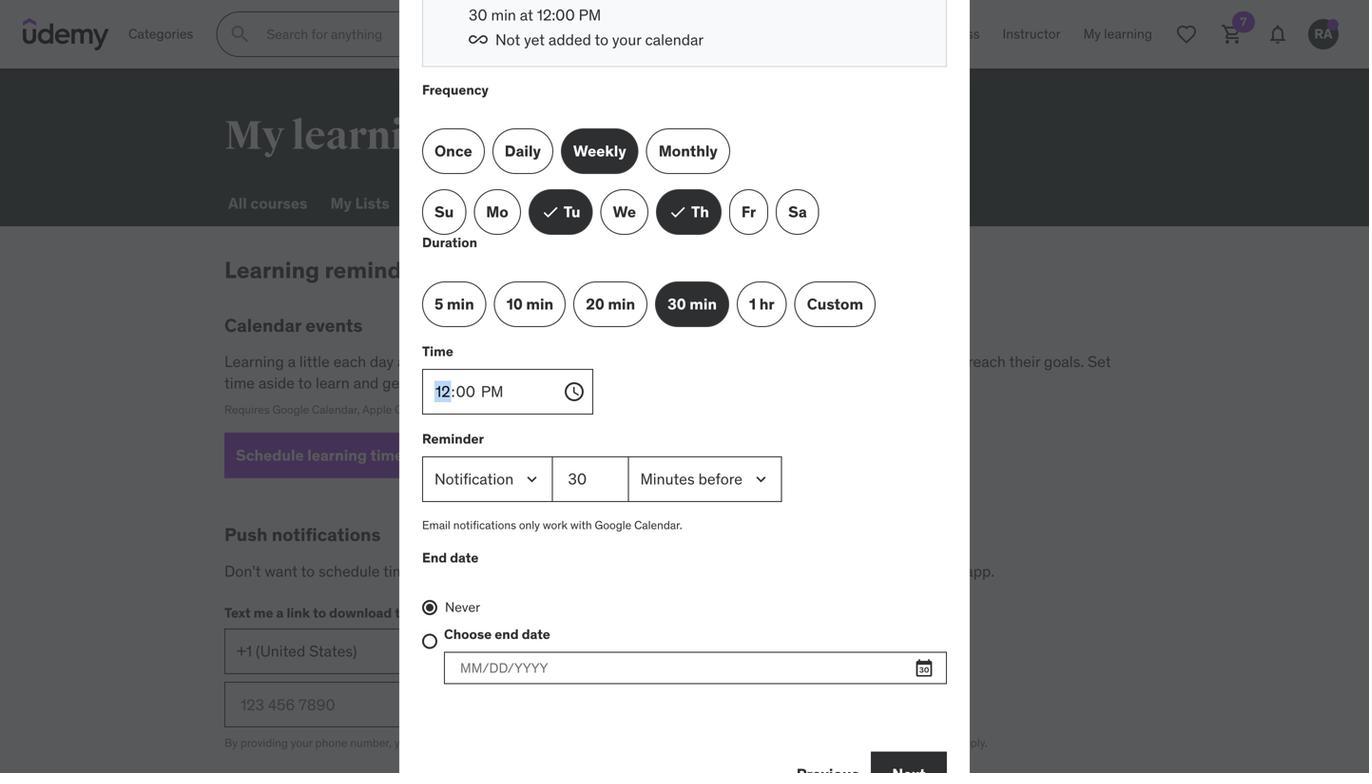 Task type: describe. For each thing, give the bounding box(es) containing it.
are
[[849, 352, 870, 371]]

aside
[[259, 373, 295, 393]]

day
[[370, 352, 394, 371]]

learning inside button
[[307, 446, 367, 465]]

min for 5 min
[[447, 294, 474, 314]]

end date
[[422, 549, 479, 566]]

my for my learning
[[224, 111, 284, 161]]

small image for tu
[[541, 203, 560, 222]]

requires
[[224, 402, 270, 417]]

hr
[[760, 294, 775, 314]]

2 vertical spatial get
[[754, 736, 771, 751]]

5
[[435, 294, 444, 314]]

to right want
[[301, 562, 315, 581]]

end
[[495, 626, 519, 643]]

tu
[[564, 202, 581, 222]]

time left end
[[383, 562, 414, 581]]

push
[[224, 523, 268, 546]]

2 horizontal spatial notifications
[[715, 562, 799, 581]]

a left habit
[[799, 352, 807, 371]]

0 vertical spatial link
[[287, 604, 310, 621]]

5 min
[[435, 294, 474, 314]]

time
[[422, 343, 454, 360]]

learning right make
[[740, 352, 795, 371]]

learning up lists
[[292, 111, 452, 161]]

likely
[[913, 352, 947, 371]]

students
[[604, 352, 663, 371]]

learning for learning tools
[[581, 193, 645, 213]]

me
[[254, 604, 273, 621]]

text
[[224, 604, 251, 621]]

to left the standard
[[741, 736, 751, 751]]

2 vertical spatial your
[[291, 736, 313, 751]]

weekly
[[573, 141, 626, 161]]

2 horizontal spatial your
[[612, 30, 642, 49]]

pm
[[579, 5, 601, 25]]

schedule
[[319, 562, 380, 581]]

to down pm on the top left of the page
[[595, 30, 609, 49]]

learn
[[316, 373, 350, 393]]

calendar
[[224, 314, 301, 336]]

udemy image
[[23, 18, 109, 50]]

phone
[[315, 736, 348, 751]]

up.
[[434, 352, 455, 371]]

mo
[[486, 202, 509, 222]]

blocks?
[[417, 562, 469, 581]]

calendar
[[645, 30, 704, 49]]

10
[[507, 294, 523, 314]]

daily
[[505, 141, 541, 161]]

don't
[[224, 562, 261, 581]]

email notifications only work with google calendar.
[[422, 518, 682, 533]]

to down little
[[298, 373, 312, 393]]

lists
[[355, 193, 390, 213]]

shows
[[526, 352, 569, 371]]

a left little
[[288, 352, 296, 371]]

business
[[926, 25, 980, 43]]

notifications for email
[[453, 518, 516, 533]]

instructor
[[1003, 25, 1061, 43]]

a right end date
[[500, 562, 508, 581]]

learning tools link
[[577, 181, 689, 226]]

30 min at 12:00 pm
[[469, 5, 601, 25]]

sa
[[789, 202, 807, 222]]

more
[[874, 352, 909, 371]]

reach
[[968, 352, 1006, 371]]

0 vertical spatial date
[[450, 549, 479, 566]]

tools
[[648, 193, 685, 213]]

we
[[613, 202, 636, 222]]

automated
[[558, 736, 613, 751]]

apply.
[[958, 736, 988, 751]]

custom
[[807, 294, 864, 314]]

1 horizontal spatial with
[[687, 736, 708, 751]]

30 min
[[668, 294, 717, 314]]

yet
[[524, 30, 545, 49]]

email
[[422, 518, 451, 533]]

not
[[495, 30, 520, 49]]

choose end date
[[444, 626, 550, 643]]

that
[[573, 352, 600, 371]]

providing
[[241, 736, 288, 751]]

time inside the schedule learning time button
[[370, 446, 403, 465]]

end
[[422, 549, 447, 566]]

and
[[353, 373, 379, 393]]

2 calendar, from the left
[[395, 402, 443, 417]]

not yet added to your calendar
[[495, 30, 704, 49]]

reminders inside learning a little each day adds up. research shows that students who make learning a habit are more likely to reach their goals. set time aside to learn and get reminders using your learning scheduler. requires google calendar, apple calendar, or outlook
[[409, 373, 477, 393]]

all courses link
[[224, 181, 311, 226]]

text
[[616, 736, 635, 751]]

duration
[[422, 234, 478, 251]]

frequency
[[422, 81, 489, 98]]

message
[[638, 736, 684, 751]]

learning reminders
[[224, 256, 436, 284]]

30 for 30 min
[[668, 294, 686, 314]]

make
[[699, 352, 736, 371]]

to right the likely on the top
[[951, 352, 964, 371]]

monthly
[[659, 141, 718, 161]]

wishlist
[[412, 193, 472, 213]]

push
[[679, 562, 712, 581]]

1 hr
[[749, 294, 775, 314]]

learning for learning reminders
[[224, 256, 320, 284]]

to right agree
[[447, 736, 457, 751]]

learning down only
[[512, 562, 567, 581]]

notifications for push
[[272, 523, 381, 546]]

you
[[395, 736, 413, 751]]

my lists
[[330, 193, 390, 213]]

added
[[549, 30, 591, 49]]

archived link
[[491, 181, 562, 226]]

only
[[519, 518, 540, 533]]

messaging
[[848, 736, 903, 751]]

fr
[[742, 202, 756, 222]]

min for 30 min
[[690, 294, 717, 314]]

scheduler.
[[613, 373, 683, 393]]

from
[[803, 562, 835, 581]]



Task type: locate. For each thing, give the bounding box(es) containing it.
habit
[[810, 352, 845, 371]]

su
[[435, 202, 454, 222]]

by
[[224, 736, 238, 751]]

1 vertical spatial my
[[330, 193, 352, 213]]

who
[[667, 352, 695, 371]]

notifications left only
[[453, 518, 516, 533]]

rates
[[906, 736, 932, 751]]

notifications up schedule
[[272, 523, 381, 546]]

udemy business link
[[870, 11, 992, 57]]

set
[[1088, 352, 1111, 371], [473, 562, 496, 581]]

2 small image from the left
[[669, 203, 688, 222]]

want
[[265, 562, 298, 581]]

the right from
[[838, 562, 861, 581]]

min for 30 min at 12:00 pm
[[491, 5, 516, 25]]

udemy
[[881, 25, 923, 43], [864, 562, 912, 581]]

schedule learning time button
[[224, 433, 438, 479]]

app.
[[966, 562, 995, 581], [773, 736, 795, 751]]

get left push
[[652, 562, 675, 581]]

small image left th on the top right of page
[[669, 203, 688, 222]]

submit search image
[[229, 23, 251, 46]]

set inside learning a little each day adds up. research shows that students who make learning a habit are more likely to reach their goals. set time aside to learn and get reminders using your learning scheduler. requires google calendar, apple calendar, or outlook
[[1088, 352, 1111, 371]]

th
[[691, 202, 709, 222]]

1 vertical spatial link
[[720, 736, 738, 751]]

1 vertical spatial learning
[[224, 256, 320, 284]]

learning
[[581, 193, 645, 213], [224, 256, 320, 284], [224, 352, 284, 371]]

get inside learning a little each day adds up. research shows that students who make learning a habit are more likely to reach their goals. set time aside to learn and get reminders using your learning scheduler. requires google calendar, apple calendar, or outlook
[[382, 373, 405, 393]]

0 vertical spatial get
[[382, 373, 405, 393]]

small image left not on the left top of page
[[469, 30, 488, 49]]

set right blocks? at the left of the page
[[473, 562, 496, 581]]

0 vertical spatial google
[[272, 402, 309, 417]]

get
[[382, 373, 405, 393], [652, 562, 675, 581], [754, 736, 771, 751]]

0 horizontal spatial 30
[[469, 5, 488, 25]]

1 horizontal spatial small image
[[669, 203, 688, 222]]

google
[[272, 402, 309, 417], [595, 518, 632, 533]]

learning down "apple"
[[307, 446, 367, 465]]

0 vertical spatial set
[[1088, 352, 1111, 371]]

30 for 30 min at 12:00 pm
[[469, 5, 488, 25]]

your left calendar on the top of page
[[612, 30, 642, 49]]

12:00
[[537, 5, 575, 25]]

1 horizontal spatial link
[[720, 736, 738, 751]]

their
[[1009, 352, 1041, 371]]

learning up calendar
[[224, 256, 320, 284]]

1 vertical spatial set
[[473, 562, 496, 581]]

download
[[329, 604, 392, 621]]

small image up email
[[407, 446, 426, 465]]

1 horizontal spatial small image
[[469, 30, 488, 49]]

min
[[491, 5, 516, 25], [447, 294, 474, 314], [526, 294, 554, 314], [608, 294, 635, 314], [690, 294, 717, 314]]

0 horizontal spatial date
[[450, 549, 479, 566]]

link right message
[[720, 736, 738, 751]]

your inside learning a little each day adds up. research shows that students who make learning a habit are more likely to reach their goals. set time aside to learn and get reminders using your learning scheduler. requires google calendar, apple calendar, or outlook
[[522, 373, 551, 393]]

min right 10
[[526, 294, 554, 314]]

link right "me"
[[287, 604, 310, 621]]

0 horizontal spatial your
[[291, 736, 313, 751]]

2 vertical spatial learning
[[224, 352, 284, 371]]

0 horizontal spatial with
[[571, 518, 592, 533]]

notifications left from
[[715, 562, 799, 581]]

push notifications
[[224, 523, 381, 546]]

notifications
[[453, 518, 516, 533], [272, 523, 381, 546], [715, 562, 799, 581]]

don't want to schedule time blocks? set a learning reminder to get push notifications from the udemy mobile app.
[[224, 562, 995, 581]]

learning a little each day adds up. research shows that students who make learning a habit are more likely to reach their goals. set time aside to learn and get reminders using your learning scheduler. requires google calendar, apple calendar, or outlook
[[224, 352, 1111, 417]]

0 vertical spatial my
[[224, 111, 284, 161]]

0 horizontal spatial notifications
[[272, 523, 381, 546]]

courses
[[250, 193, 308, 213]]

receive
[[460, 736, 497, 751]]

the left app
[[395, 604, 416, 621]]

get left the standard
[[754, 736, 771, 751]]

a left one-
[[500, 736, 506, 751]]

apple
[[362, 402, 392, 417]]

work
[[543, 518, 568, 533]]

one-
[[508, 736, 532, 751]]

0 horizontal spatial small image
[[541, 203, 560, 222]]

learning inside learning a little each day adds up. research shows that students who make learning a habit are more likely to reach their goals. set time aside to learn and get reminders using your learning scheduler. requires google calendar, apple calendar, or outlook
[[224, 352, 284, 371]]

my up all courses
[[224, 111, 284, 161]]

google left 'calendar.'
[[595, 518, 632, 533]]

0 horizontal spatial set
[[473, 562, 496, 581]]

0 vertical spatial 30
[[469, 5, 488, 25]]

the
[[838, 562, 861, 581], [395, 604, 416, 621]]

a right message
[[711, 736, 717, 751]]

never
[[445, 598, 480, 616]]

1 small image from the left
[[541, 203, 560, 222]]

once
[[435, 141, 472, 161]]

30 up 'who'
[[668, 294, 686, 314]]

1 horizontal spatial your
[[522, 373, 551, 393]]

get down day
[[382, 373, 405, 393]]

small image left tu
[[541, 203, 560, 222]]

1 horizontal spatial app.
[[966, 562, 995, 581]]

0 vertical spatial small image
[[469, 30, 488, 49]]

schedule
[[236, 446, 304, 465]]

123 456 7890 text field
[[224, 682, 411, 728]]

your left phone
[[291, 736, 313, 751]]

20 min
[[586, 294, 635, 314]]

1 vertical spatial small image
[[407, 446, 426, 465]]

outlook
[[458, 402, 499, 417]]

learning up aside
[[224, 352, 284, 371]]

all
[[228, 193, 247, 213]]

app. right mobile
[[966, 562, 995, 581]]

reminder
[[570, 562, 631, 581]]

your
[[612, 30, 642, 49], [522, 373, 551, 393], [291, 736, 313, 751]]

30 left the at
[[469, 5, 488, 25]]

0 vertical spatial the
[[838, 562, 861, 581]]

0 horizontal spatial small image
[[407, 446, 426, 465]]

google down aside
[[272, 402, 309, 417]]

all courses
[[228, 193, 308, 213]]

1 vertical spatial app.
[[773, 736, 795, 751]]

events
[[305, 314, 363, 336]]

min for 20 min
[[608, 294, 635, 314]]

1
[[749, 294, 756, 314]]

1 vertical spatial reminders
[[409, 373, 477, 393]]

udemy business
[[881, 25, 980, 43]]

research
[[459, 352, 523, 371]]

choose
[[444, 626, 492, 643]]

each
[[333, 352, 366, 371]]

0 vertical spatial with
[[571, 518, 592, 533]]

schedule learning time
[[236, 446, 403, 465]]

0 vertical spatial reminders
[[325, 256, 436, 284]]

calendar events
[[224, 314, 363, 336]]

adds
[[398, 352, 431, 371]]

my
[[224, 111, 284, 161], [330, 193, 352, 213]]

Time time field
[[422, 369, 586, 415]]

reminder
[[422, 430, 484, 448]]

with right work
[[571, 518, 592, 533]]

reminders down the up.
[[409, 373, 477, 393]]

learning right tu
[[581, 193, 645, 213]]

10 min
[[507, 294, 554, 314]]

1 vertical spatial the
[[395, 604, 416, 621]]

small image inside the schedule learning time button
[[407, 446, 426, 465]]

calendar, left or
[[395, 402, 443, 417]]

to right reminder
[[635, 562, 649, 581]]

my left lists
[[330, 193, 352, 213]]

using
[[481, 373, 518, 393]]

udemy left mobile
[[864, 562, 912, 581]]

time
[[224, 373, 255, 393], [370, 446, 403, 465], [383, 562, 414, 581], [532, 736, 555, 751]]

1 vertical spatial udemy
[[864, 562, 912, 581]]

1 vertical spatial 30
[[668, 294, 686, 314]]

archived
[[494, 193, 558, 213]]

1 vertical spatial date
[[522, 626, 550, 643]]

0 horizontal spatial calendar,
[[312, 402, 360, 417]]

Choose end date text field
[[444, 652, 947, 684]]

1 horizontal spatial date
[[522, 626, 550, 643]]

time inside learning a little each day adds up. research shows that students who make learning a habit are more likely to reach their goals. set time aside to learn and get reminders using your learning scheduler. requires google calendar, apple calendar, or outlook
[[224, 373, 255, 393]]

1 horizontal spatial get
[[652, 562, 675, 581]]

2 horizontal spatial get
[[754, 736, 771, 751]]

None number field
[[553, 456, 629, 502]]

0 horizontal spatial my
[[224, 111, 284, 161]]

reminders down lists
[[325, 256, 436, 284]]

0 horizontal spatial the
[[395, 604, 416, 621]]

0 vertical spatial your
[[612, 30, 642, 49]]

instructor link
[[992, 11, 1072, 57]]

learning down "that"
[[555, 373, 610, 393]]

0 horizontal spatial app.
[[773, 736, 795, 751]]

1 calendar, from the left
[[312, 402, 360, 417]]

with right message
[[687, 736, 708, 751]]

may
[[934, 736, 955, 751]]

min for 10 min
[[526, 294, 554, 314]]

0 horizontal spatial link
[[287, 604, 310, 621]]

1 horizontal spatial my
[[330, 193, 352, 213]]

set right goals.
[[1088, 352, 1111, 371]]

small image for th
[[669, 203, 688, 222]]

google inside learning a little each day adds up. research shows that students who make learning a habit are more likely to reach their goals. set time aside to learn and get reminders using your learning scheduler. requires google calendar, apple calendar, or outlook
[[272, 402, 309, 417]]

min right the 20
[[608, 294, 635, 314]]

my for my lists
[[330, 193, 352, 213]]

to left download
[[313, 604, 326, 621]]

1 horizontal spatial the
[[838, 562, 861, 581]]

a
[[288, 352, 296, 371], [799, 352, 807, 371], [500, 562, 508, 581], [276, 604, 284, 621], [500, 736, 506, 751], [711, 736, 717, 751]]

0 horizontal spatial get
[[382, 373, 405, 393]]

min right the 5
[[447, 294, 474, 314]]

1 vertical spatial with
[[687, 736, 708, 751]]

calendar, down learn
[[312, 402, 360, 417]]

1 horizontal spatial set
[[1088, 352, 1111, 371]]

min left the at
[[491, 5, 516, 25]]

small image
[[541, 203, 560, 222], [669, 203, 688, 222]]

0 vertical spatial app.
[[966, 562, 995, 581]]

your down shows
[[522, 373, 551, 393]]

time down "apple"
[[370, 446, 403, 465]]

by providing your phone number, you agree to receive a one-time automated text message with a link to get app. standard messaging rates may apply.
[[224, 736, 988, 751]]

0 horizontal spatial google
[[272, 402, 309, 417]]

small image
[[469, 30, 488, 49], [407, 446, 426, 465]]

1 horizontal spatial notifications
[[453, 518, 516, 533]]

my learning
[[224, 111, 452, 161]]

0 vertical spatial learning
[[581, 193, 645, 213]]

1 horizontal spatial google
[[595, 518, 632, 533]]

time left the automated
[[532, 736, 555, 751]]

udemy left business on the right top
[[881, 25, 923, 43]]

1 horizontal spatial calendar,
[[395, 402, 443, 417]]

learning tools
[[581, 193, 685, 213]]

app. left the standard
[[773, 736, 795, 751]]

min left 1
[[690, 294, 717, 314]]

reminders
[[325, 256, 436, 284], [409, 373, 477, 393]]

1 vertical spatial your
[[522, 373, 551, 393]]

or
[[446, 402, 456, 417]]

a right "me"
[[276, 604, 284, 621]]

0 vertical spatial udemy
[[881, 25, 923, 43]]

1 vertical spatial get
[[652, 562, 675, 581]]

time up requires
[[224, 373, 255, 393]]

standard
[[798, 736, 845, 751]]

calendar.
[[634, 518, 682, 533]]

1 vertical spatial google
[[595, 518, 632, 533]]

1 horizontal spatial 30
[[668, 294, 686, 314]]



Task type: vqa. For each thing, say whether or not it's contained in the screenshot.
Full
no



